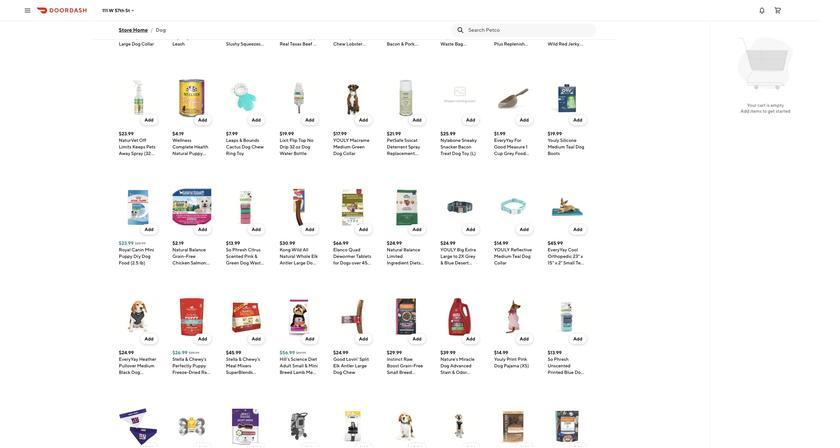 Task type: vqa. For each thing, say whether or not it's contained in the screenshot.


Task type: locate. For each thing, give the bounding box(es) containing it.
0 horizontal spatial balance
[[189, 247, 206, 253]]

$29.99 instinct raw boost grain-free small breed recipe with real chicken dry dog food (4 lb)
[[387, 350, 423, 395]]

spray inside $23.99 naturvet off limits keeps pets away spray (32 oz)
[[131, 151, 143, 156]]

youly up "desert"
[[441, 247, 457, 253]]

medium inside $17.99 youly macrame medium green dog collar
[[334, 144, 351, 150]]

printed
[[548, 370, 564, 375]]

1 horizontal spatial green
[[352, 144, 365, 150]]

everyyay places to go reflective gray pet stroller image
[[280, 407, 319, 446]]

charlotte's web hip and joint chews alternative dog supplement chicken flavor (60 ct) image
[[495, 407, 533, 446]]

food down measure
[[516, 151, 526, 156]]

youly inside the $19.99 youly silicone medium teal dog boots
[[548, 138, 560, 143]]

$24.99 inside "$24.99 youly big extra large to 2x grey & blue desert dweller dog collar"
[[441, 241, 456, 246]]

0 vertical spatial teal
[[567, 144, 575, 150]]

(120
[[237, 267, 247, 272], [574, 377, 583, 382]]

(2.75
[[194, 274, 205, 279]]

real
[[280, 41, 289, 47], [413, 377, 422, 382]]

medium inside the $19.99 youly silicone medium teal dog boots
[[548, 144, 566, 150]]

blue up the dweller
[[445, 260, 454, 266]]

small
[[564, 260, 575, 266], [293, 364, 304, 369], [387, 370, 399, 375]]

waste down citrus
[[250, 260, 263, 266]]

1 vertical spatial so
[[226, 247, 232, 253]]

large inside $24.99 good lovin' split elk antler large dog chew
[[355, 364, 367, 369]]

$24.99 for everyyay
[[119, 350, 134, 356]]

1 vertical spatial elk
[[334, 364, 340, 369]]

food down in
[[182, 274, 193, 279]]

home
[[133, 27, 148, 33]]

stella up crav'n
[[387, 28, 399, 33]]

dog inside the $14.99 stella & chewy's chicken & duck wild red jerky dog treats (6 oz)
[[548, 48, 557, 53]]

dried down superblends
[[243, 377, 254, 382]]

$14.99 for youly
[[495, 241, 509, 246]]

well inside $21.99 well & good recovery cone large dog collar
[[119, 28, 129, 33]]

stella inside the $14.99 stella & chewy's chicken & duck wild red jerky dog treats (6 oz)
[[548, 28, 560, 33]]

large down split
[[355, 364, 367, 369]]

2 $23.99 from the top
[[119, 241, 134, 246]]

recipe down sweet
[[280, 54, 295, 60]]

medium down $17.99
[[334, 144, 351, 150]]

youly for $17.99
[[334, 138, 349, 143]]

lixit flip top no drip 32 oz dog water bottle image
[[280, 79, 319, 117]]

stella up mixers
[[226, 357, 238, 362]]

puppy down the $35.99
[[193, 364, 206, 369]]

nylabone up filet
[[334, 28, 354, 33]]

ct) for (100
[[520, 54, 525, 60]]

dried inside $45.99 stella & chewy's meal mixers superblends freeze-dried raw chicken dog food (16 oz)
[[243, 377, 254, 382]]

dried for dog
[[243, 377, 254, 382]]

1 horizontal spatial with
[[463, 48, 472, 53]]

lb)
[[285, 61, 291, 66], [140, 260, 145, 266], [404, 280, 410, 285], [312, 383, 318, 388], [404, 390, 410, 395]]

freeze- down superblends
[[226, 377, 243, 382]]

nylabone
[[334, 28, 354, 33], [441, 138, 461, 143]]

medium up boots at the right of page
[[548, 144, 566, 150]]

snacker
[[441, 144, 458, 150]]

top
[[299, 138, 306, 143]]

natural inside the $4.19 wellness complete health natural puppy food chicken & salmon (12.5 oz)
[[173, 151, 188, 156]]

salmon left (12.5
[[173, 164, 188, 169]]

0 horizontal spatial $25.99
[[135, 241, 146, 245]]

stella & chewy's perfectly puppy freeze-dried raw dog food beef & salmon dinner patties (14 oz) image
[[173, 298, 211, 337]]

free right boost
[[414, 364, 423, 369]]

$45.99 stella & chewy's meal mixers superblends freeze-dried raw chicken dog food (16 oz)
[[226, 350, 264, 395]]

0 horizontal spatial antler
[[280, 260, 293, 266]]

0 horizontal spatial freeze-
[[173, 370, 189, 375]]

0 horizontal spatial free
[[186, 254, 196, 259]]

health
[[194, 144, 209, 150]]

pink down citrus
[[245, 254, 254, 259]]

food down complete
[[173, 157, 183, 163]]

to inside "$24.99 youly big extra large to 2x grey & blue desert dweller dog collar"
[[454, 254, 458, 259]]

0 vertical spatial green
[[352, 144, 365, 150]]

0 vertical spatial to
[[763, 109, 768, 114]]

slushy
[[226, 41, 240, 47]]

1 horizontal spatial (120
[[574, 377, 583, 382]]

0 horizontal spatial small
[[293, 364, 304, 369]]

so up scented
[[226, 247, 232, 253]]

recipe down boost
[[387, 377, 402, 382]]

0 horizontal spatial well
[[119, 28, 129, 33]]

& inside "$24.99 youly big extra large to 2x grey & blue desert dweller dog collar"
[[441, 260, 444, 266]]

everyyay for $45.99
[[548, 247, 568, 253]]

everyyay heather pullover medium black dog harness image
[[119, 298, 158, 337]]

add for $45.99 everyyay cool orthopedic 23" x 15" x 2" small teal dog crate mat
[[574, 227, 583, 232]]

youly for $14.99
[[495, 247, 510, 253]]

chewy's inside $45.99 stella & chewy's meal mixers superblends freeze-dried raw chicken dog food (16 oz)
[[243, 357, 260, 362]]

0 horizontal spatial $13.99
[[226, 241, 240, 246]]

1 $23.99 from the top
[[119, 131, 134, 136]]

grey down measure
[[504, 151, 515, 156]]

add for $7.99 leaps & bounds cactus dog chew ring toy
[[252, 117, 261, 123]]

natural balance limited ingredient diets lamb & brown rice dry dog food (4 lb) image
[[387, 188, 426, 227]]

0 vertical spatial $45.99
[[548, 241, 563, 246]]

1 vertical spatial free
[[186, 254, 196, 259]]

unscented
[[548, 364, 571, 369]]

free inside $2.19 natural balance grain-free chicken salmon formula in broth dog food (2.75 oz)
[[186, 254, 196, 259]]

& inside $7.99 leaps & bounds cactus dog chew ring toy
[[240, 138, 243, 143]]

with down instinct
[[403, 377, 412, 382]]

1 horizontal spatial everyyay
[[495, 138, 514, 143]]

salmon inside $26.99 $35.99 stella & chewy's perfectly puppy freeze-dried raw dog food beef & salmon dinner patties (14 oz)
[[173, 383, 188, 388]]

0 horizontal spatial everyyay
[[119, 357, 138, 362]]

duck
[[570, 35, 581, 40]]

natural down kong on the left
[[280, 254, 296, 259]]

2 horizontal spatial small
[[564, 260, 575, 266]]

beef inside $26.99 $35.99 stella & chewy's perfectly puppy freeze-dried raw dog food beef & salmon dinner patties (14 oz)
[[194, 377, 204, 382]]

1 horizontal spatial antler
[[341, 364, 354, 369]]

oz) right (6
[[577, 48, 583, 53]]

antler up bone
[[280, 260, 293, 266]]

2 horizontal spatial everyyay
[[548, 247, 568, 253]]

merrick
[[280, 28, 296, 33]]

0 horizontal spatial treats
[[251, 48, 264, 53]]

phresh up unscented
[[554, 357, 569, 362]]

1 horizontal spatial beef
[[303, 41, 313, 47]]

citrus
[[248, 247, 261, 253]]

freeze- for chicken
[[226, 377, 243, 382]]

large inside "$24.99 youly big extra large to 2x grey & blue desert dweller dog collar"
[[441, 254, 453, 259]]

youly inside $17.99 youly macrame medium green dog collar
[[334, 138, 349, 143]]

refills
[[441, 54, 454, 60]]

2 breed from the left
[[400, 370, 412, 375]]

$1.99
[[495, 131, 506, 136]]

recipe inside $29.99 instinct raw boost grain-free small breed recipe with real chicken dry dog food (4 lb)
[[387, 377, 402, 382]]

0 vertical spatial salmon
[[173, 164, 188, 169]]

dried inside $26.99 $35.99 stella & chewy's perfectly puppy freeze-dried raw dog food beef & salmon dinner patties (14 oz)
[[189, 370, 201, 375]]

$24.99 everyyay heather pullover medium black dog harness
[[119, 350, 156, 382]]

2 $19.99 from the left
[[548, 131, 562, 136]]

well inside '$15.99 well & good botanicals soften plus replenish coconut dog wipes (100 ct)'
[[495, 28, 504, 33]]

$25.99 up canin at the bottom left
[[135, 241, 146, 245]]

0 vertical spatial (120
[[237, 267, 247, 272]]

wild left all
[[292, 247, 302, 253]]

filet
[[334, 35, 343, 40]]

$35.99
[[189, 351, 200, 355]]

1 horizontal spatial rice
[[387, 274, 397, 279]]

notification bell image
[[759, 6, 767, 14]]

add for $29.99 instinct raw boost grain-free small breed recipe with real chicken dry dog food (4 lb)
[[413, 337, 422, 342]]

1 horizontal spatial $25.99
[[441, 131, 456, 136]]

empty
[[771, 103, 785, 108]]

phresh up the puppuccino
[[447, 28, 462, 33]]

good inside $24.99 good lovin' split elk antler large dog chew
[[334, 357, 345, 362]]

green down scented
[[226, 260, 239, 266]]

lb) inside $24.99 natural balance limited ingredient diets lamb & brown rice dry dog food (4 lb)
[[404, 280, 410, 285]]

butter
[[242, 35, 256, 40]]

chicken
[[548, 35, 566, 40], [184, 157, 202, 163], [173, 260, 190, 266], [226, 383, 244, 388], [387, 383, 405, 388]]

so for so phresh puppuccino waste bag dispenser with 15 refills
[[441, 28, 446, 33]]

1
[[526, 144, 528, 150]]

oz) down the "over"
[[350, 267, 356, 272]]

empty retail cart image
[[735, 33, 797, 94]]

to left the 2x
[[454, 254, 458, 259]]

add for $19.99 youly silicone medium teal dog boots
[[574, 117, 583, 123]]

meal up superblends
[[226, 364, 237, 369]]

dog inside $7.99 leaps & bounds cactus dog chew ring toy
[[242, 144, 251, 150]]

0 horizontal spatial rice
[[284, 377, 293, 382]]

lb) inside $56.99 $61.99 hill's science diet adult small & mini breed lamb meal & rice recipe dry dog food (15.5 lb)
[[312, 383, 318, 388]]

1 vertical spatial pink
[[518, 357, 528, 362]]

& inside $24.99 natural balance limited ingredient diets lamb & brown rice dry dog food (4 lb)
[[400, 267, 403, 272]]

heather
[[139, 357, 156, 362]]

waste inside $11.99 so phresh puppuccino waste bag dispenser with 15 refills
[[441, 41, 454, 47]]

salmon up broth
[[191, 260, 207, 266]]

diets
[[410, 260, 421, 266]]

$21.99 up recovery
[[119, 22, 133, 27]]

breed
[[280, 370, 293, 375], [400, 370, 412, 375]]

(12.5
[[189, 164, 199, 169]]

oz) right (16
[[245, 390, 251, 395]]

add for $14.99 youly reflective medium teal dog collar
[[520, 227, 529, 232]]

dog inside merrick pet care grain free puppy real texas beef & sweet potato recipe dog food (4 lb)
[[295, 54, 304, 60]]

$66.99
[[334, 241, 349, 246]]

well down $15.99
[[495, 28, 504, 33]]

0 vertical spatial big
[[173, 35, 180, 40]]

& inside $21.99 well & good recovery cone large dog collar
[[130, 28, 133, 33]]

natural down $2.19
[[173, 247, 188, 253]]

large down recovery
[[119, 41, 131, 47]]

1 horizontal spatial free
[[292, 35, 302, 40]]

1 horizontal spatial breed
[[400, 370, 412, 375]]

0 vertical spatial rice
[[387, 274, 397, 279]]

(xs)
[[521, 364, 530, 369]]

(8.25
[[399, 54, 410, 60]]

to
[[763, 109, 768, 114], [454, 254, 458, 259]]

nylabone inside $25.99 nylabone sneaky snacker bacon treat dog toy (l)
[[441, 138, 461, 143]]

measure
[[507, 144, 525, 150]]

chicken up red
[[548, 35, 566, 40]]

mini
[[145, 247, 154, 253], [309, 364, 318, 369]]

0 horizontal spatial pink
[[245, 254, 254, 259]]

chicken up (12.5
[[184, 157, 202, 163]]

raw
[[404, 357, 413, 362], [201, 370, 211, 375], [255, 377, 264, 382]]

everyyay for $1.99
[[495, 138, 514, 143]]

treats down 'squeezes'
[[251, 48, 264, 53]]

(4 down boost
[[399, 390, 403, 395]]

$13.99 up scented
[[226, 241, 240, 246]]

natural up limited
[[387, 247, 403, 253]]

1 horizontal spatial meal
[[306, 370, 317, 375]]

2 vertical spatial so
[[548, 357, 554, 362]]

1 vertical spatial raw
[[201, 370, 211, 375]]

&
[[130, 28, 133, 33], [400, 28, 403, 33], [505, 28, 508, 33], [561, 28, 564, 33], [567, 35, 569, 40], [314, 41, 316, 47], [401, 41, 404, 47], [240, 138, 243, 143], [203, 157, 206, 163], [255, 254, 258, 259], [441, 260, 444, 266], [400, 267, 403, 272], [185, 357, 188, 362], [239, 357, 242, 362], [305, 364, 308, 369], [452, 370, 455, 375], [205, 377, 208, 382], [280, 377, 283, 382]]

(l)
[[471, 151, 476, 156]]

dry inside $29.99 instinct raw boost grain-free small breed recipe with real chicken dry dog food (4 lb)
[[406, 383, 413, 388]]

1 vertical spatial rice
[[284, 377, 293, 382]]

cart
[[758, 103, 766, 108]]

1 horizontal spatial waste
[[441, 41, 454, 47]]

0 vertical spatial $14.99
[[548, 22, 562, 27]]

dog inside wholehearted peanut butter slushy squeezes freeze dog treats (10.5 oz x 6 ct)
[[241, 48, 250, 53]]

111 w 57th st button
[[102, 8, 135, 13]]

0 vertical spatial antler
[[280, 260, 293, 266]]

0 horizontal spatial elk
[[312, 254, 318, 259]]

meal
[[226, 364, 237, 369], [306, 370, 317, 375]]

2 balance from the left
[[404, 247, 421, 253]]

youly print pink dog pajama (xs) image
[[495, 298, 533, 337]]

$24.99 up the lovin'
[[334, 350, 349, 356]]

0 vertical spatial mini
[[145, 247, 154, 253]]

medium down reflective
[[495, 254, 512, 259]]

$14.99 inside $14.99 youly print pink dog pajama (xs)
[[495, 350, 509, 356]]

1 vertical spatial $14.99
[[495, 241, 509, 246]]

rice down ingredient at the left bottom of the page
[[387, 274, 397, 279]]

small down boost
[[387, 370, 399, 375]]

power
[[355, 28, 368, 33]]

1 balance from the left
[[189, 247, 206, 253]]

instinct wild caught alaskan pollock recipe raw dog food (2.7 lb) image
[[548, 407, 587, 446]]

food inside merrick pet care grain free puppy real texas beef & sweet potato recipe dog food (4 lb)
[[305, 54, 316, 60]]

everyyay inside $1.99 everyyay for good measure 1 cup grey food scoop
[[495, 138, 514, 143]]

stella inside $26.99 $35.99 stella & chewy's perfectly puppy freeze-dried raw dog food beef & salmon dinner patties (14 oz)
[[173, 357, 184, 362]]

2 well from the left
[[495, 28, 504, 33]]

dog inside $24.99 everyyay heather pullover medium black dog harness
[[131, 370, 140, 375]]

1 horizontal spatial toy
[[343, 48, 351, 53]]

0 horizontal spatial lamb
[[294, 370, 305, 375]]

dried
[[189, 370, 201, 375], [243, 377, 254, 382]]

dog inside $2.19 natural balance grain-free chicken salmon formula in broth dog food (2.75 oz)
[[173, 274, 181, 279]]

natural down complete
[[173, 151, 188, 156]]

balance for free
[[189, 247, 206, 253]]

food inside $45.99 stella & chewy's meal mixers superblends freeze-dried raw chicken dog food (16 oz)
[[226, 390, 237, 395]]

0 vertical spatial wild
[[548, 41, 558, 47]]

$45.99 inside $45.99 stella & chewy's meal mixers superblends freeze-dried raw chicken dog food (16 oz)
[[226, 350, 241, 356]]

1 treats from the left
[[251, 48, 264, 53]]

youly inside "$24.99 youly big extra large to 2x grey & blue desert dweller dog collar"
[[441, 247, 457, 253]]

1 vertical spatial beef
[[194, 377, 204, 382]]

$26.99 $35.99 stella & chewy's perfectly puppy freeze-dried raw dog food beef & salmon dinner patties (14 oz)
[[173, 350, 211, 395]]

oz) right (8.25
[[411, 54, 417, 60]]

$24.99 for good
[[334, 350, 349, 356]]

x right 23"
[[581, 254, 584, 259]]

dog inside $21.99 well & good recovery cone large dog collar
[[132, 41, 141, 47]]

large down whole
[[294, 260, 306, 266]]

ct) down citrus
[[247, 267, 253, 272]]

x left 6
[[243, 54, 246, 60]]

well up recovery
[[119, 28, 129, 33]]

youly for $24.99
[[441, 247, 457, 253]]

chewy's down the $35.99
[[189, 357, 207, 362]]

small inside $29.99 instinct raw boost grain-free small breed recipe with real chicken dry dog food (4 lb)
[[387, 370, 399, 375]]

phresh for scented
[[233, 247, 247, 253]]

all
[[303, 247, 309, 253]]

rice
[[387, 274, 397, 279], [284, 377, 293, 382]]

youly
[[173, 28, 188, 33], [334, 138, 349, 143], [441, 247, 457, 253], [495, 247, 510, 253]]

youly up boots at the right of page
[[548, 138, 560, 143]]

blue
[[445, 260, 454, 266], [565, 370, 574, 375]]

well for well & good recovery cone large dog collar
[[119, 28, 129, 33]]

so for so phresh citrus scented pink & green dog waste bags (120 ct)
[[226, 247, 232, 253]]

puppy down 'care'
[[303, 35, 316, 40]]

1 vertical spatial $21.99
[[387, 131, 401, 136]]

0 vertical spatial waste
[[441, 41, 454, 47]]

1 horizontal spatial pink
[[518, 357, 528, 362]]

$23.99 for $23.99 $25.99 royal canin mini puppy dry dog food (2.5 lb)
[[119, 241, 134, 246]]

blue down unscented
[[565, 370, 574, 375]]

0 vertical spatial meal
[[226, 364, 237, 369]]

large up the dweller
[[441, 254, 453, 259]]

formula
[[173, 267, 190, 272]]

lbs.
[[334, 267, 341, 272]]

0 vertical spatial phresh
[[447, 28, 462, 33]]

add for $56.99 $61.99 hill's science diet adult small & mini breed lamb meal & rice recipe dry dog food (15.5 lb)
[[306, 337, 315, 342]]

freeze- for dog
[[173, 370, 189, 375]]

open menu image
[[24, 6, 31, 14]]

2 vertical spatial free
[[414, 364, 423, 369]]

dried for food
[[189, 370, 201, 375]]

dogs
[[340, 260, 351, 266]]

meal inside $56.99 $61.99 hill's science diet adult small & mini breed lamb meal & rice recipe dry dog food (15.5 lb)
[[306, 370, 317, 375]]

$24.99 youly big extra large to 2x grey & blue desert dweller dog collar
[[441, 241, 476, 279]]

youly inside youly zig zag 4' big dog lead leash
[[173, 28, 188, 33]]

1 horizontal spatial real
[[413, 377, 422, 382]]

0 horizontal spatial nylabone
[[334, 28, 354, 33]]

$23.99 up royal
[[119, 241, 134, 246]]

ingredient
[[387, 260, 409, 266]]

beef up potato
[[303, 41, 313, 47]]

1 vertical spatial $45.99
[[226, 350, 241, 356]]

0 horizontal spatial big
[[173, 35, 180, 40]]

ssscat
[[405, 138, 418, 143]]

$19.99 for youly
[[548, 131, 562, 136]]

everyyay inside $24.99 everyyay heather pullover medium black dog harness
[[119, 357, 138, 362]]

(4 down ingredient at the left bottom of the page
[[399, 280, 403, 285]]

medium down the heather
[[137, 364, 155, 369]]

mini down diet
[[309, 364, 318, 369]]

chewy's up mixers
[[243, 357, 260, 362]]

1 horizontal spatial $13.99
[[548, 350, 562, 356]]

$45.99 for stella
[[226, 350, 241, 356]]

no
[[307, 138, 314, 143]]

raw inside $45.99 stella & chewy's meal mixers superblends freeze-dried raw chicken dog food (16 oz)
[[255, 377, 264, 382]]

15
[[473, 48, 477, 53]]

dog inside the $13.99 so phresh unscented printed blue dog waste bags (120 ct)
[[575, 370, 584, 375]]

chewy's up 'duck'
[[565, 28, 582, 33]]

oz
[[238, 54, 243, 60], [296, 144, 301, 150]]

0 vertical spatial raw
[[404, 357, 413, 362]]

2 vertical spatial teal
[[576, 260, 585, 266]]

chew down filet
[[334, 41, 346, 47]]

everyyay take it slow 3.5 cups light grey dog feeder image
[[173, 407, 211, 446]]

free inside $29.99 instinct raw boost grain-free small breed recipe with real chicken dry dog food (4 lb)
[[414, 364, 423, 369]]

$24.99 good lovin' split elk antler large dog chew
[[334, 350, 369, 375]]

dog inside $26.99 $35.99 stella & chewy's perfectly puppy freeze-dried raw dog food beef & salmon dinner patties (14 oz)
[[173, 377, 181, 382]]

royal canin mini puppy dry dog food (2.5 lb) image
[[119, 188, 158, 227]]

1 horizontal spatial blue
[[565, 370, 574, 375]]

science
[[291, 357, 307, 362]]

phresh up scented
[[233, 247, 247, 253]]

dog inside the $19.99 youly silicone medium teal dog boots
[[576, 144, 585, 150]]

1 vertical spatial nylabone
[[441, 138, 461, 143]]

chew down the lovin'
[[343, 370, 356, 375]]

0 horizontal spatial spray
[[131, 151, 143, 156]]

(10.5
[[226, 54, 237, 60]]

0 horizontal spatial wild
[[292, 247, 302, 253]]

toy left (l)
[[462, 151, 470, 156]]

st
[[125, 8, 130, 13]]

1 horizontal spatial teal
[[567, 144, 575, 150]]

1 vertical spatial bags
[[563, 377, 573, 382]]

$7.99 leaps & bounds cactus dog chew ring toy
[[226, 131, 264, 156]]

dog inside $14.99 youly print pink dog pajama (xs)
[[495, 364, 503, 369]]

0 vertical spatial oz
[[238, 54, 243, 60]]

$13.99
[[226, 241, 240, 246], [548, 350, 562, 356]]

0 horizontal spatial $19.99
[[280, 131, 294, 136]]

teal down silicone
[[567, 144, 575, 150]]

1 vertical spatial grey
[[466, 254, 476, 259]]

sneaky
[[462, 138, 477, 143]]

0 horizontal spatial $45.99
[[226, 350, 241, 356]]

youly big extra large to 2x grey & blue desert dweller dog collar image
[[441, 188, 480, 227]]

plus
[[495, 41, 504, 47]]

scoop
[[495, 157, 508, 163]]

$66.99 elanco quad dewormer tablets for dogs over 45 lbs. (1.4 oz)
[[334, 241, 372, 272]]

1 horizontal spatial bags
[[563, 377, 573, 382]]

1 horizontal spatial to
[[763, 109, 768, 114]]

bags down scented
[[226, 267, 236, 272]]

pets first new york giants reversible small/medium dog bandana image
[[119, 407, 158, 446]]

1 vertical spatial salmon
[[191, 260, 207, 266]]

add for $30.99 kong wild all natural whole elk antler large dog bone
[[306, 227, 315, 232]]

$19.99 up lixit
[[280, 131, 294, 136]]

meal down diet
[[306, 370, 317, 375]]

good for recovery
[[133, 28, 145, 33]]

0 horizontal spatial real
[[280, 41, 289, 47]]

grey for extra
[[466, 254, 476, 259]]

dog inside youly zig zag 4' big dog lead leash
[[180, 35, 189, 40]]

$25.99 nylabone sneaky snacker bacon treat dog toy (l)
[[441, 131, 477, 156]]

$25.99 up the snacker
[[441, 131, 456, 136]]

good up soften
[[509, 28, 521, 33]]

good inside '$15.99 well & good botanicals soften plus replenish coconut dog wipes (100 ct)'
[[509, 28, 521, 33]]

1 horizontal spatial elk
[[334, 364, 340, 369]]

$19.99
[[280, 131, 294, 136], [548, 131, 562, 136]]

everyyay up "pullover"
[[119, 357, 138, 362]]

1 well from the left
[[119, 28, 129, 33]]

puppy inside merrick pet care grain free puppy real texas beef & sweet potato recipe dog food (4 lb)
[[303, 35, 316, 40]]

freeze- down perfectly
[[173, 370, 189, 375]]

wholehearted
[[226, 28, 257, 33]]

replenish
[[504, 41, 525, 47]]

teal down reflective
[[513, 254, 521, 259]]

2 vertical spatial salmon
[[173, 383, 188, 388]]

x left 2"
[[555, 260, 558, 266]]

elk
[[312, 254, 318, 259], [334, 364, 340, 369]]

2 treats from the left
[[558, 48, 571, 53]]

balance inside $2.19 natural balance grain-free chicken salmon formula in broth dog food (2.75 oz)
[[189, 247, 206, 253]]

add for $23.99 $25.99 royal canin mini puppy dry dog food (2.5 lb)
[[145, 227, 154, 232]]

grey for good
[[504, 151, 515, 156]]

bacon inside stella & chewy's crav'n bac'n bites bacon & pork recipe dry dog food (8.25 oz)
[[387, 41, 400, 47]]

0 vertical spatial $13.99
[[226, 241, 240, 246]]

lb) inside '$23.99 $25.99 royal canin mini puppy dry dog food (2.5 lb)'
[[140, 260, 145, 266]]

$39.99 nature's miracle dog advanced stain & odor eliminator (1 gal)
[[441, 350, 475, 382]]

dog inside $19.99 lixit flip top no drip 32 oz dog water bottle
[[302, 144, 311, 150]]

1 vertical spatial meal
[[306, 370, 317, 375]]

recipe
[[387, 48, 402, 53], [280, 54, 295, 60], [294, 377, 309, 382], [387, 377, 402, 382]]

toy inside nylabone power filet mignon chew lobster dog toy (s)
[[343, 48, 351, 53]]

phresh
[[447, 28, 462, 33], [233, 247, 247, 253], [554, 357, 569, 362]]

1 horizontal spatial $45.99
[[548, 241, 563, 246]]

1 vertical spatial teal
[[513, 254, 521, 259]]

print
[[507, 357, 517, 362]]

1 vertical spatial real
[[413, 377, 422, 382]]

oz) inside $21.99 petsafe ssscat deterrent spray replacement refill can (3.89 oz)
[[387, 164, 394, 169]]

so for so phresh unscented printed blue dog waste bags (120 ct)
[[548, 357, 554, 362]]

add for $13.99 so phresh unscented printed blue dog waste bags (120 ct)
[[574, 337, 583, 342]]

0 vertical spatial youly
[[548, 138, 560, 143]]

0 horizontal spatial so
[[226, 247, 232, 253]]

1 $19.99 from the left
[[280, 131, 294, 136]]

add for $17.99 youly macrame medium green dog collar
[[359, 117, 368, 123]]

$24.99 up limited
[[387, 241, 402, 246]]

$45.99
[[548, 241, 563, 246], [226, 350, 241, 356]]

big up leash
[[173, 35, 180, 40]]

youly reflective medium teal dog collar image
[[495, 188, 533, 227]]

youly left 'zig'
[[173, 28, 188, 33]]

with
[[463, 48, 472, 53], [403, 377, 412, 382]]

well for well & good botanicals soften plus replenish coconut dog wipes (100 ct)
[[495, 28, 504, 33]]

rice inside $56.99 $61.99 hill's science diet adult small & mini breed lamb meal & rice recipe dry dog food (15.5 lb)
[[284, 377, 293, 382]]

chewy's up bac'n
[[404, 28, 421, 33]]

phresh inside the $13.99 so phresh unscented printed blue dog waste bags (120 ct)
[[554, 357, 569, 362]]

toy for treat
[[462, 151, 470, 156]]

leaps & bounds cactus dog chew ring toy image
[[226, 79, 265, 117]]

dog inside $45.99 stella & chewy's meal mixers superblends freeze-dried raw chicken dog food (16 oz)
[[245, 383, 253, 388]]

big up the 2x
[[457, 247, 464, 253]]

waste inside the $13.99 so phresh unscented printed blue dog waste bags (120 ct)
[[548, 377, 562, 382]]

balance inside $24.99 natural balance limited ingredient diets lamb & brown rice dry dog food (4 lb)
[[404, 247, 421, 253]]

dog inside nylabone power filet mignon chew lobster dog toy (s)
[[334, 48, 342, 53]]

0 horizontal spatial oz
[[238, 54, 243, 60]]

breed down adult
[[280, 370, 293, 375]]

add for $66.99 elanco quad dewormer tablets for dogs over 45 lbs. (1.4 oz)
[[359, 227, 368, 232]]

1 horizontal spatial balance
[[404, 247, 421, 253]]

free inside merrick pet care grain free puppy real texas beef & sweet potato recipe dog food (4 lb)
[[292, 35, 302, 40]]

grain- inside $29.99 instinct raw boost grain-free small breed recipe with real chicken dry dog food (4 lb)
[[400, 364, 414, 369]]

$24.99 up "desert"
[[441, 241, 456, 246]]

balance up diets
[[404, 247, 421, 253]]

$13.99 inside $13.99 so phresh citrus scented pink & green dog waste bags (120 ct)
[[226, 241, 240, 246]]

0 horizontal spatial green
[[226, 260, 239, 266]]

for
[[334, 260, 339, 266]]

1 vertical spatial bacon
[[459, 144, 472, 150]]

youly down $17.99
[[334, 138, 349, 143]]

0 vertical spatial spray
[[409, 144, 420, 150]]

spray down keeps
[[131, 151, 143, 156]]

good for botanicals
[[509, 28, 521, 33]]

chew inside nylabone power filet mignon chew lobster dog toy (s)
[[334, 41, 346, 47]]

1 vertical spatial (120
[[574, 377, 583, 382]]

dried up dinner
[[189, 370, 201, 375]]

food left (2.5
[[119, 260, 130, 266]]

wipes
[[495, 54, 508, 60]]

squeezes
[[241, 41, 261, 47]]

1 vertical spatial lamb
[[294, 370, 305, 375]]

0 vertical spatial pink
[[245, 254, 254, 259]]

0 vertical spatial $23.99
[[119, 131, 134, 136]]

0 horizontal spatial blue
[[445, 260, 454, 266]]

x inside wholehearted peanut butter slushy squeezes freeze dog treats (10.5 oz x 6 ct)
[[243, 54, 246, 60]]

superblends
[[226, 370, 253, 375]]

& inside merrick pet care grain free puppy real texas beef & sweet potato recipe dog food (4 lb)
[[314, 41, 316, 47]]

everyyay for $24.99
[[119, 357, 138, 362]]

0 horizontal spatial to
[[454, 254, 458, 259]]

1 breed from the left
[[280, 370, 293, 375]]

0 vertical spatial small
[[564, 260, 575, 266]]

1 vertical spatial small
[[293, 364, 304, 369]]

dog inside '$15.99 well & good botanicals soften plus replenish coconut dog wipes (100 ct)'
[[514, 48, 523, 53]]

medium for reflective
[[495, 254, 512, 259]]

grey inside "$24.99 youly big extra large to 2x grey & blue desert dweller dog collar"
[[466, 254, 476, 259]]

good left the lovin'
[[334, 357, 345, 362]]

oz) down away
[[119, 157, 125, 163]]

cactus
[[226, 144, 241, 150]]

good for measure
[[495, 144, 506, 150]]

real inside merrick pet care grain free puppy real texas beef & sweet potato recipe dog food (4 lb)
[[280, 41, 289, 47]]

everyyay up orthopedic
[[548, 247, 568, 253]]

(4 for merrick pet care grain free puppy real texas beef & sweet potato recipe dog food (4 lb)
[[280, 61, 284, 66]]

freeze- inside $26.99 $35.99 stella & chewy's perfectly puppy freeze-dried raw dog food beef & salmon dinner patties (14 oz)
[[173, 370, 189, 375]]

0 vertical spatial bags
[[226, 267, 236, 272]]

flip
[[290, 138, 298, 143]]

ct) down printed
[[548, 383, 554, 388]]

stella inside stella & chewy's crav'n bac'n bites bacon & pork recipe dry dog food (8.25 oz)
[[387, 28, 399, 33]]

$23.99 inside $23.99 naturvet off limits keeps pets away spray (32 oz)
[[119, 131, 134, 136]]

so down "$11.99"
[[441, 28, 446, 33]]

$7.99
[[226, 131, 238, 136]]



Task type: describe. For each thing, give the bounding box(es) containing it.
Search Petco search field
[[469, 27, 591, 34]]

add for $19.99 lixit flip top no drip 32 oz dog water bottle
[[306, 117, 315, 123]]

$19.99 youly silicone medium teal dog boots
[[548, 131, 585, 156]]

chewy's inside the $14.99 stella & chewy's chicken & duck wild red jerky dog treats (6 oz)
[[565, 28, 582, 33]]

nature's miracle dog advanced stain & odor eliminator (1 gal) image
[[441, 298, 480, 337]]

add for $39.99 nature's miracle dog advanced stain & odor eliminator (1 gal)
[[467, 337, 476, 342]]

hill's science diet adult small & mini breed lamb meal & rice recipe dry dog food (15.5 lb) image
[[280, 298, 319, 337]]

collar inside $17.99 youly macrame medium green dog collar
[[343, 151, 356, 156]]

4'
[[206, 28, 209, 33]]

collar inside $14.99 youly reflective medium teal dog collar
[[495, 260, 507, 266]]

green inside $17.99 youly macrame medium green dog collar
[[352, 144, 365, 150]]

add for $45.99 stella & chewy's meal mixers superblends freeze-dried raw chicken dog food (16 oz)
[[252, 337, 261, 342]]

everyyay embrace the pace front walk small black dog harness image
[[441, 407, 480, 446]]

broth
[[195, 267, 207, 272]]

antler inside $24.99 good lovin' split elk antler large dog chew
[[341, 364, 354, 369]]

canin
[[132, 247, 144, 253]]

$17.99
[[334, 131, 347, 136]]

lead
[[190, 35, 201, 40]]

puppy for complete
[[189, 151, 203, 156]]

chicken inside the $4.19 wellness complete health natural puppy food chicken & salmon (12.5 oz)
[[184, 157, 202, 163]]

teal for reflective
[[513, 254, 521, 259]]

boots
[[548, 151, 560, 156]]

natural inside $24.99 natural balance limited ingredient diets lamb & brown rice dry dog food (4 lb)
[[387, 247, 403, 253]]

oz) inside $23.99 naturvet off limits keeps pets away spray (32 oz)
[[119, 157, 125, 163]]

1 vertical spatial x
[[581, 254, 584, 259]]

teal for silicone
[[567, 144, 575, 150]]

dog inside $17.99 youly macrame medium green dog collar
[[334, 151, 342, 156]]

dog inside $24.99 natural balance limited ingredient diets lamb & brown rice dry dog food (4 lb)
[[406, 274, 415, 279]]

raw for stella & chewy's meal mixers superblends freeze-dried raw chicken dog food (16 oz)
[[255, 377, 264, 382]]

bags inside $13.99 so phresh citrus scented pink & green dog waste bags (120 ct)
[[226, 267, 236, 272]]

food inside '$23.99 $25.99 royal canin mini puppy dry dog food (2.5 lb)'
[[119, 260, 130, 266]]

$14.99 for stella
[[548, 22, 562, 27]]

leaps
[[226, 138, 239, 143]]

texas
[[290, 41, 302, 47]]

bags inside the $13.99 so phresh unscented printed blue dog waste bags (120 ct)
[[563, 377, 573, 382]]

adult
[[280, 364, 292, 369]]

(6
[[572, 48, 576, 53]]

add for $24.99 natural balance limited ingredient diets lamb & brown rice dry dog food (4 lb)
[[413, 227, 422, 232]]

water
[[280, 151, 293, 156]]

23"
[[573, 254, 580, 259]]

youly zig zag 4' big dog lead leash
[[173, 28, 209, 47]]

$14.99 stella & chewy's chicken & duck wild red jerky dog treats (6 oz)
[[548, 22, 583, 53]]

your cart is empty add items to get started
[[741, 103, 791, 114]]

dog inside $29.99 instinct raw boost grain-free small breed recipe with real chicken dry dog food (4 lb)
[[414, 383, 423, 388]]

dog inside the $45.99 everyyay cool orthopedic 23" x 15" x 2" small teal dog crate mat
[[548, 267, 557, 272]]

$61.99
[[296, 351, 306, 355]]

bounds
[[243, 138, 259, 143]]

small inside the $45.99 everyyay cool orthopedic 23" x 15" x 2" small teal dog crate mat
[[564, 260, 575, 266]]

oz) inside stella & chewy's crav'n bac'n bites bacon & pork recipe dry dog food (8.25 oz)
[[411, 54, 417, 60]]

add for $23.99 naturvet off limits keeps pets away spray (32 oz)
[[145, 117, 154, 123]]

stella & chewy's meal mixers superblends freeze-dried raw chicken dog food (16 oz) image
[[226, 298, 265, 337]]

complete
[[173, 144, 193, 150]]

botanicals
[[495, 35, 516, 40]]

natural inside $30.99 kong wild all natural whole elk antler large dog bone
[[280, 254, 296, 259]]

so phresh citrus scented pink & green dog waste bags (120 ct) image
[[226, 188, 265, 227]]

$19.99 lixit flip top no drip 32 oz dog water bottle
[[280, 131, 314, 156]]

care
[[305, 28, 315, 33]]

(1
[[463, 377, 467, 382]]

6
[[247, 54, 250, 60]]

dog inside $25.99 nylabone sneaky snacker bacon treat dog toy (l)
[[453, 151, 461, 156]]

antler inside $30.99 kong wild all natural whole elk antler large dog bone
[[280, 260, 293, 266]]

phresh for printed
[[554, 357, 569, 362]]

for
[[515, 138, 522, 143]]

food inside the $4.19 wellness complete health natural puppy food chicken & salmon (12.5 oz)
[[173, 157, 183, 163]]

wholehearted peanut butter slushy squeezes freeze dog treats (10.5 oz x 6 ct)
[[226, 28, 264, 60]]

chicken inside the $14.99 stella & chewy's chicken & duck wild red jerky dog treats (6 oz)
[[548, 35, 566, 40]]

harness
[[119, 377, 136, 382]]

add for $21.99 petsafe ssscat deterrent spray replacement refill can (3.89 oz)
[[413, 117, 422, 123]]

dry inside $56.99 $61.99 hill's science diet adult small & mini breed lamb meal & rice recipe dry dog food (15.5 lb)
[[310, 377, 317, 382]]

teal inside the $45.99 everyyay cool orthopedic 23" x 15" x 2" small teal dog crate mat
[[576, 260, 585, 266]]

medium for macrame
[[334, 144, 351, 150]]

dog inside stella & chewy's crav'n bac'n bites bacon & pork recipe dry dog food (8.25 oz)
[[411, 48, 420, 53]]

puppy inside $26.99 $35.99 stella & chewy's perfectly puppy freeze-dried raw dog food beef & salmon dinner patties (14 oz)
[[193, 364, 206, 369]]

odor
[[456, 370, 467, 375]]

treats inside wholehearted peanut butter slushy squeezes freeze dog treats (10.5 oz x 6 ct)
[[251, 48, 264, 53]]

32
[[290, 144, 295, 150]]

2"
[[559, 260, 563, 266]]

meal inside $45.99 stella & chewy's meal mixers superblends freeze-dried raw chicken dog food (16 oz)
[[226, 364, 237, 369]]

free for pet
[[292, 35, 302, 40]]

& inside $39.99 nature's miracle dog advanced stain & odor eliminator (1 gal)
[[452, 370, 455, 375]]

everyyay cool orthopedic 23" x 15" x 2" small teal dog crate mat image
[[548, 188, 587, 227]]

youly for youly print pink dog pajama (xs)
[[495, 357, 506, 362]]

leash
[[173, 41, 185, 47]]

recipe inside stella & chewy's crav'n bac'n bites bacon & pork recipe dry dog food (8.25 oz)
[[387, 48, 402, 53]]

0 items, open order cart image
[[775, 6, 782, 14]]

$56.99 $61.99 hill's science diet adult small & mini breed lamb meal & rice recipe dry dog food (15.5 lb)
[[280, 350, 318, 388]]

small for $56.99 $61.99 hill's science diet adult small & mini breed lamb meal & rice recipe dry dog food (15.5 lb)
[[293, 364, 304, 369]]

merrick pet care grain free puppy real texas beef & sweet potato recipe dog food (4 lb)
[[280, 28, 316, 66]]

whole
[[297, 254, 311, 259]]

add for $1.99 everyyay for good measure 1 cup grey food scoop
[[520, 117, 529, 123]]

green inside $13.99 so phresh citrus scented pink & green dog waste bags (120 ct)
[[226, 260, 239, 266]]

chewy's inside $26.99 $35.99 stella & chewy's perfectly puppy freeze-dried raw dog food beef & salmon dinner patties (14 oz)
[[189, 357, 207, 362]]

dog inside $24.99 good lovin' split elk antler large dog chew
[[334, 370, 342, 375]]

oz) inside $26.99 $35.99 stella & chewy's perfectly puppy freeze-dried raw dog food beef & salmon dinner patties (14 oz)
[[195, 390, 202, 395]]

$2.19 natural balance grain-free chicken salmon formula in broth dog food (2.75 oz)
[[173, 241, 207, 285]]

111
[[102, 8, 108, 13]]

toy inside $7.99 leaps & bounds cactus dog chew ring toy
[[237, 151, 244, 156]]

puppy for royal
[[119, 254, 133, 259]]

nylabone sneaky snacker bacon treat dog toy (l) image
[[441, 79, 480, 117]]

small for $29.99 instinct raw boost grain-free small breed recipe with real chicken dry dog food (4 lb)
[[387, 370, 399, 375]]

beef inside merrick pet care grain free puppy real texas beef & sweet potato recipe dog food (4 lb)
[[303, 41, 313, 47]]

so phresh unscented printed blue dog waste bags (120 ct) image
[[548, 298, 587, 337]]

big inside "$24.99 youly big extra large to 2x grey & blue desert dweller dog collar"
[[457, 247, 464, 253]]

lb) inside merrick pet care grain free puppy real texas beef & sweet potato recipe dog food (4 lb)
[[285, 61, 291, 66]]

freeze
[[226, 48, 241, 53]]

instinct raw boost grain-free small breed recipe with real chicken dry dog food (4 lb) image
[[387, 298, 426, 337]]

to inside your cart is empty add items to get started
[[763, 109, 768, 114]]

$25.99 inside '$23.99 $25.99 royal canin mini puppy dry dog food (2.5 lb)'
[[135, 241, 146, 245]]

dewormer
[[334, 254, 356, 259]]

$13.99 so phresh unscented printed blue dog waste bags (120 ct)
[[548, 350, 584, 388]]

dog inside "$24.99 youly big extra large to 2x grey & blue desert dweller dog collar"
[[458, 267, 467, 272]]

add for $2.19 natural balance grain-free chicken salmon formula in broth dog food (2.75 oz)
[[198, 227, 207, 232]]

everyyay for good measure 1 cup grey food scoop image
[[495, 79, 533, 117]]

pork
[[405, 41, 415, 47]]

lamb inside $56.99 $61.99 hill's science diet adult small & mini breed lamb meal & rice recipe dry dog food (15.5 lb)
[[294, 370, 305, 375]]

reflective
[[511, 247, 532, 253]]

ct) for 6
[[250, 54, 256, 60]]

dinner
[[189, 383, 203, 388]]

$19.99 for lixit
[[280, 131, 294, 136]]

$11.99
[[441, 22, 454, 27]]

with inside $29.99 instinct raw boost grain-free small breed recipe with real chicken dry dog food (4 lb)
[[403, 377, 412, 382]]

salmon inside $2.19 natural balance grain-free chicken salmon formula in broth dog food (2.75 oz)
[[191, 260, 207, 266]]

$14.99 for youly
[[495, 350, 509, 356]]

peanut
[[226, 35, 241, 40]]

toy for lobster
[[343, 48, 351, 53]]

free for natural
[[186, 254, 196, 259]]

(120 inside the $13.99 so phresh unscented printed blue dog waste bags (120 ct)
[[574, 377, 583, 382]]

lovin'
[[346, 357, 359, 362]]

store
[[119, 27, 132, 33]]

gal)
[[467, 377, 475, 382]]

bacon inside $25.99 nylabone sneaky snacker bacon treat dog toy (l)
[[459, 144, 472, 150]]

wellness complete health natural puppy food chicken & salmon (12.5 oz) image
[[173, 79, 211, 117]]

ct) for (120
[[247, 267, 253, 272]]

waste inside $13.99 so phresh citrus scented pink & green dog waste bags (120 ct)
[[250, 260, 263, 266]]

add for $25.99 nylabone sneaky snacker bacon treat dog toy (l)
[[467, 117, 476, 123]]

everyyay wet your whistle silicone roll up travel water bottle image
[[334, 407, 372, 446]]

$13.99 for $13.99 so phresh unscented printed blue dog waste bags (120 ct)
[[548, 350, 562, 356]]

$13.99 for $13.99 so phresh citrus scented pink & green dog waste bags (120 ct)
[[226, 241, 240, 246]]

balance for ingredient
[[404, 247, 421, 253]]

can
[[399, 157, 408, 163]]

$2.19
[[173, 241, 184, 246]]

phresh for waste
[[447, 28, 462, 33]]

youly silicone medium teal dog boots image
[[548, 79, 587, 117]]

oz) inside $2.19 natural balance grain-free chicken salmon formula in broth dog food (2.75 oz)
[[173, 280, 179, 285]]

cup
[[495, 151, 503, 156]]

youly macrame medium green dog collar image
[[334, 79, 372, 117]]

(s)
[[352, 48, 357, 53]]

$21.99 for well
[[119, 22, 133, 27]]

$24.99 for natural
[[387, 241, 402, 246]]

puppy for care
[[303, 35, 316, 40]]

add for $24.99 everyyay heather pullover medium black dog harness
[[145, 337, 154, 342]]

pets
[[146, 144, 156, 150]]

$21.99 for petsafe
[[387, 131, 401, 136]]

good lovin' split elk antler large dog chew image
[[334, 298, 372, 337]]

food inside $56.99 $61.99 hill's science diet adult small & mini breed lamb meal & rice recipe dry dog food (15.5 lb)
[[290, 383, 300, 388]]

raw for stella & chewy's perfectly puppy freeze-dried raw dog food beef & salmon dinner patties (14 oz)
[[201, 370, 211, 375]]

food inside $29.99 instinct raw boost grain-free small breed recipe with real chicken dry dog food (4 lb)
[[387, 390, 398, 395]]

$4.19
[[173, 131, 184, 136]]

elk inside $24.99 good lovin' split elk antler large dog chew
[[334, 364, 340, 369]]

add for $13.99 so phresh citrus scented pink & green dog waste bags (120 ct)
[[252, 227, 261, 232]]

extra
[[465, 247, 476, 253]]

reddy jacquard extra small black dog collar image
[[387, 407, 426, 446]]

crav'n
[[387, 35, 401, 40]]

items
[[751, 109, 762, 114]]

pink inside $14.99 youly print pink dog pajama (xs)
[[518, 357, 528, 362]]

desert
[[455, 260, 469, 266]]

lixit
[[280, 138, 289, 143]]

(120 inside $13.99 so phresh citrus scented pink & green dog waste bags (120 ct)
[[237, 267, 247, 272]]

sweet
[[280, 48, 293, 53]]

naturvet off limits keeps pets away spray (32 oz) image
[[119, 79, 158, 117]]

$24.99 for youly
[[441, 241, 456, 246]]

nylabone inside nylabone power filet mignon chew lobster dog toy (s)
[[334, 28, 354, 33]]

mignon
[[344, 35, 360, 40]]

medium for silicone
[[548, 144, 566, 150]]

large inside $30.99 kong wild all natural whole elk antler large dog bone
[[294, 260, 306, 266]]

elanco quad dewormer tablets for dogs over 45 lbs. (1.4 oz) image
[[334, 188, 372, 227]]

youly for youly silicone medium teal dog boots
[[548, 138, 560, 143]]

& inside $45.99 stella & chewy's meal mixers superblends freeze-dried raw chicken dog food (16 oz)
[[239, 357, 242, 362]]

$13.99 so phresh citrus scented pink & green dog waste bags (120 ct)
[[226, 241, 263, 272]]

chew inside $24.99 good lovin' split elk antler large dog chew
[[343, 370, 356, 375]]

coconut
[[495, 48, 513, 53]]

dry inside stella & chewy's crav'n bac'n bites bacon & pork recipe dry dog food (8.25 oz)
[[403, 48, 410, 53]]

chew inside $7.99 leaps & bounds cactus dog chew ring toy
[[252, 144, 264, 150]]

chewy's inside stella & chewy's crav'n bac'n bites bacon & pork recipe dry dog food (8.25 oz)
[[404, 28, 421, 33]]

wild inside $30.99 kong wild all natural whole elk antler large dog bone
[[292, 247, 302, 253]]

lamb inside $24.99 natural balance limited ingredient diets lamb & brown rice dry dog food (4 lb)
[[387, 267, 399, 272]]

mini inside $56.99 $61.99 hill's science diet adult small & mini breed lamb meal & rice recipe dry dog food (15.5 lb)
[[309, 364, 318, 369]]

collar inside $21.99 well & good recovery cone large dog collar
[[141, 41, 154, 47]]

salmon inside the $4.19 wellness complete health natural puppy food chicken & salmon (12.5 oz)
[[173, 164, 188, 169]]

add for $24.99 youly big extra large to 2x grey & blue desert dweller dog collar
[[467, 227, 476, 232]]

medium inside $24.99 everyyay heather pullover medium black dog harness
[[137, 364, 155, 369]]

$45.99 for everyyay
[[548, 241, 563, 246]]

dog inside '$23.99 $25.99 royal canin mini puppy dry dog food (2.5 lb)'
[[142, 254, 151, 259]]

food inside $2.19 natural balance grain-free chicken salmon formula in broth dog food (2.75 oz)
[[182, 274, 193, 279]]

add for $14.99 youly print pink dog pajama (xs)
[[520, 337, 529, 342]]

naturvet
[[119, 138, 138, 143]]

bottle
[[294, 151, 307, 156]]

pet
[[297, 28, 304, 33]]

scented
[[226, 254, 244, 259]]

$26.99
[[173, 350, 188, 356]]

chicken inside $29.99 instinct raw boost grain-free small breed recipe with real chicken dry dog food (4 lb)
[[387, 383, 405, 388]]

add for $24.99 good lovin' split elk antler large dog chew
[[359, 337, 368, 342]]

2 vertical spatial x
[[555, 260, 558, 266]]

dry inside '$23.99 $25.99 royal canin mini puppy dry dog food (2.5 lb)'
[[133, 254, 141, 259]]

nylabone power filet mignon chew lobster dog toy (s)
[[334, 28, 368, 53]]

natural balance grain-free chicken salmon formula in broth dog food (2.75 oz) image
[[173, 188, 211, 227]]

(100
[[509, 54, 519, 60]]

add inside your cart is empty add items to get started
[[741, 109, 750, 114]]

(4 for $29.99 instinct raw boost grain-free small breed recipe with real chicken dry dog food (4 lb)
[[399, 390, 403, 395]]

nature's
[[441, 357, 459, 362]]

$23.99 for $23.99 naturvet off limits keeps pets away spray (32 oz)
[[119, 131, 134, 136]]

add for $26.99 $35.99 stella & chewy's perfectly puppy freeze-dried raw dog food beef & salmon dinner patties (14 oz)
[[198, 337, 207, 342]]

dog inside $30.99 kong wild all natural whole elk antler large dog bone
[[307, 260, 316, 266]]

pink inside $13.99 so phresh citrus scented pink & green dog waste bags (120 ct)
[[245, 254, 254, 259]]

mini inside '$23.99 $25.99 royal canin mini puppy dry dog food (2.5 lb)'
[[145, 247, 154, 253]]

wholehearted bacon smart smiles large dog dental treats (13.1 oz) image
[[226, 407, 265, 446]]

brown
[[404, 267, 417, 272]]

kong wild all natural whole elk antler large dog bone image
[[280, 188, 319, 227]]

natural inside $2.19 natural balance grain-free chicken salmon formula in broth dog food (2.75 oz)
[[173, 247, 188, 253]]

crate
[[558, 267, 570, 272]]

$56.99
[[280, 350, 295, 356]]

$23.99 $25.99 royal canin mini puppy dry dog food (2.5 lb)
[[119, 241, 154, 266]]

treats inside the $14.99 stella & chewy's chicken & duck wild red jerky dog treats (6 oz)
[[558, 48, 571, 53]]

puppuccino
[[441, 35, 466, 40]]

petsafe ssscat deterrent spray replacement refill can (3.89 oz) image
[[387, 79, 426, 117]]

dry inside $24.99 natural balance limited ingredient diets lamb & brown rice dry dog food (4 lb)
[[397, 274, 405, 279]]

deterrent
[[387, 144, 408, 150]]

add for $4.19 wellness complete health natural puppy food chicken & salmon (12.5 oz)
[[198, 117, 207, 123]]

$45.99 everyyay cool orthopedic 23" x 15" x 2" small teal dog crate mat
[[548, 241, 585, 272]]

food inside $24.99 natural balance limited ingredient diets lamb & brown rice dry dog food (4 lb)
[[387, 280, 398, 285]]

dispenser
[[441, 48, 462, 53]]

cool
[[568, 247, 579, 253]]

elk inside $30.99 kong wild all natural whole elk antler large dog bone
[[312, 254, 318, 259]]

over
[[352, 260, 361, 266]]



